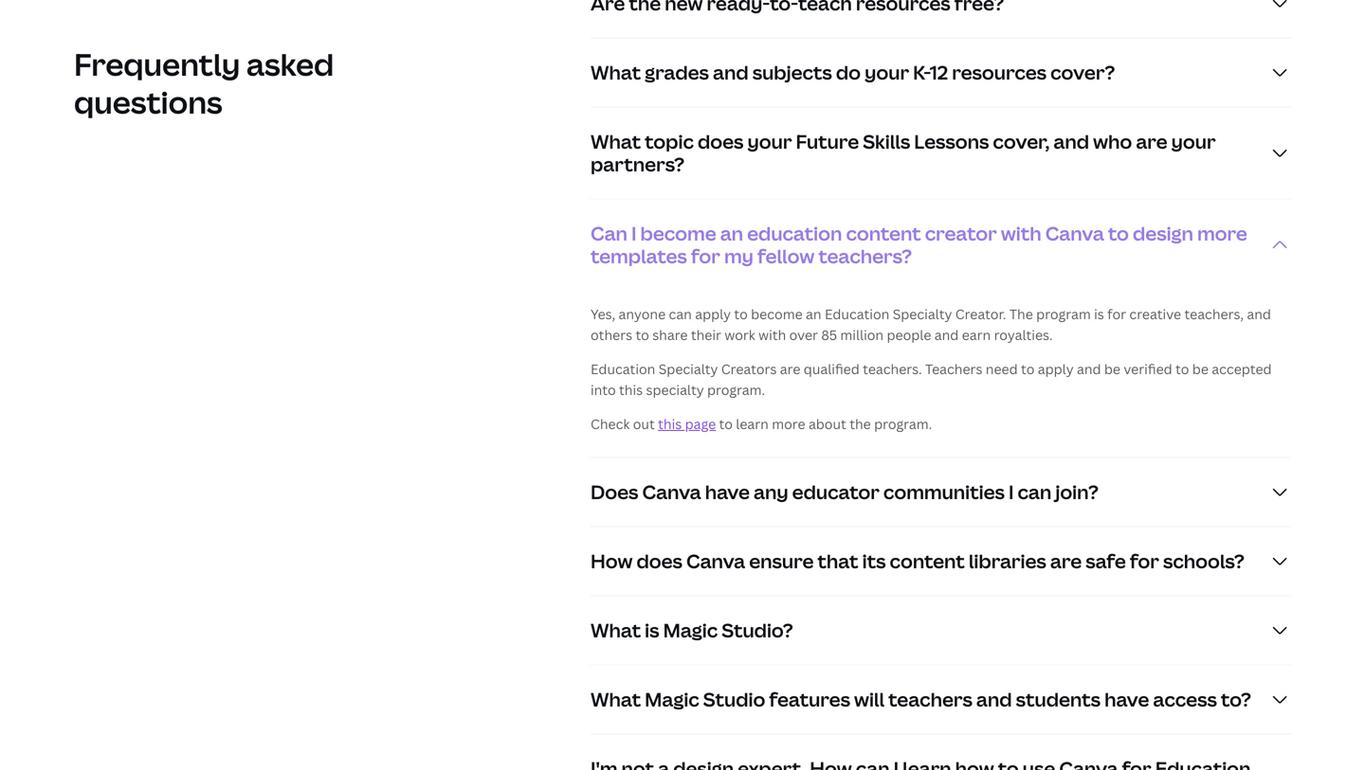 Task type: locate. For each thing, give the bounding box(es) containing it.
more right learn
[[772, 415, 806, 433]]

0 horizontal spatial program.
[[707, 381, 765, 399]]

1 horizontal spatial i
[[1009, 479, 1014, 505]]

what inside what topic does your future skills lessons cover, and who are your partners?
[[591, 129, 641, 155]]

0 vertical spatial i
[[631, 220, 637, 247]]

program. down creators
[[707, 381, 765, 399]]

teachers?
[[819, 243, 912, 269]]

your
[[865, 59, 909, 85], [748, 129, 792, 155], [1172, 129, 1216, 155]]

does right how on the left of the page
[[637, 549, 683, 575]]

your left future
[[748, 129, 792, 155]]

1 vertical spatial are
[[780, 360, 801, 378]]

program. right the
[[874, 415, 932, 433]]

become inside the "can i become an education content creator with canva to design more templates for my fellow teachers?"
[[641, 220, 716, 247]]

1 vertical spatial magic
[[645, 687, 699, 713]]

1 horizontal spatial your
[[865, 59, 909, 85]]

does right topic
[[698, 129, 744, 155]]

0 horizontal spatial this
[[619, 381, 643, 399]]

1 horizontal spatial become
[[751, 305, 803, 323]]

specialty up people
[[893, 305, 952, 323]]

asked
[[246, 44, 334, 85]]

education
[[747, 220, 842, 247]]

0 vertical spatial apply
[[695, 305, 731, 323]]

apply down royalties.
[[1038, 360, 1074, 378]]

canva up program
[[1046, 220, 1104, 247]]

k-
[[913, 59, 930, 85]]

and right teachers,
[[1247, 305, 1271, 323]]

can left join?
[[1018, 479, 1052, 505]]

1 vertical spatial program.
[[874, 415, 932, 433]]

canva left ensure
[[686, 549, 745, 575]]

1 horizontal spatial is
[[1094, 305, 1104, 323]]

1 vertical spatial can
[[1018, 479, 1052, 505]]

is inside yes, anyone can apply to become an education specialty creator. the program is for creative teachers, and others to share their work with over 85 million people and earn royalties.
[[1094, 305, 1104, 323]]

have inside does canva have any educator communities i can join? dropdown button
[[705, 479, 750, 505]]

content right its
[[890, 549, 965, 575]]

can
[[669, 305, 692, 323], [1018, 479, 1052, 505]]

for left my
[[691, 243, 720, 269]]

1 horizontal spatial be
[[1193, 360, 1209, 378]]

can up share
[[669, 305, 692, 323]]

0 horizontal spatial are
[[780, 360, 801, 378]]

1 horizontal spatial program.
[[874, 415, 932, 433]]

content
[[846, 220, 921, 247], [890, 549, 965, 575]]

0 vertical spatial program.
[[707, 381, 765, 399]]

libraries
[[969, 549, 1047, 575]]

questions
[[74, 82, 222, 123]]

1 horizontal spatial apply
[[1038, 360, 1074, 378]]

0 horizontal spatial i
[[631, 220, 637, 247]]

to right verified
[[1176, 360, 1189, 378]]

1 vertical spatial i
[[1009, 479, 1014, 505]]

are left safe
[[1050, 549, 1082, 575]]

3 what from the top
[[591, 618, 641, 644]]

1 horizontal spatial with
[[1001, 220, 1042, 247]]

anyone
[[619, 305, 666, 323]]

an
[[720, 220, 743, 247], [806, 305, 822, 323]]

does
[[591, 479, 638, 505]]

does
[[698, 129, 744, 155], [637, 549, 683, 575]]

1 horizontal spatial does
[[698, 129, 744, 155]]

program.
[[707, 381, 765, 399], [874, 415, 932, 433]]

1 vertical spatial more
[[772, 415, 806, 433]]

features
[[769, 687, 850, 713]]

content inside 'how does canva ensure that its content libraries are safe for schools?' dropdown button
[[890, 549, 965, 575]]

future
[[796, 129, 859, 155]]

2 vertical spatial are
[[1050, 549, 1082, 575]]

creator
[[925, 220, 997, 247]]

check
[[591, 415, 630, 433]]

0 vertical spatial have
[[705, 479, 750, 505]]

are inside "education specialty creators are qualified teachers. teachers need to apply and be verified to be accepted into this specialty program."
[[780, 360, 801, 378]]

your left k-
[[865, 59, 909, 85]]

and inside what topic does your future skills lessons cover, and who are your partners?
[[1054, 129, 1089, 155]]

i right can
[[631, 220, 637, 247]]

have left access
[[1105, 687, 1149, 713]]

with right creator
[[1001, 220, 1042, 247]]

content inside the "can i become an education content creator with canva to design more templates for my fellow teachers?"
[[846, 220, 921, 247]]

what inside what grades and subjects do your k-12 resources cover? dropdown button
[[591, 59, 641, 85]]

1 horizontal spatial an
[[806, 305, 822, 323]]

0 vertical spatial for
[[691, 243, 720, 269]]

0 horizontal spatial specialty
[[659, 360, 718, 378]]

what inside what magic studio features will teachers and students have access to? dropdown button
[[591, 687, 641, 713]]

1 be from the left
[[1104, 360, 1121, 378]]

how
[[591, 549, 633, 575]]

magic left studio?
[[663, 618, 718, 644]]

0 vertical spatial specialty
[[893, 305, 952, 323]]

0 vertical spatial is
[[1094, 305, 1104, 323]]

0 vertical spatial content
[[846, 220, 921, 247]]

your right the who
[[1172, 129, 1216, 155]]

2 vertical spatial for
[[1130, 549, 1159, 575]]

more right design
[[1197, 220, 1248, 247]]

0 horizontal spatial have
[[705, 479, 750, 505]]

creative
[[1130, 305, 1181, 323]]

12
[[930, 59, 948, 85]]

0 horizontal spatial can
[[669, 305, 692, 323]]

communities
[[884, 479, 1005, 505]]

canva
[[1046, 220, 1104, 247], [642, 479, 701, 505], [686, 549, 745, 575]]

royalties.
[[994, 326, 1053, 344]]

apply up their
[[695, 305, 731, 323]]

education up million
[[825, 305, 890, 323]]

1 vertical spatial is
[[645, 618, 659, 644]]

that
[[818, 549, 859, 575]]

magic left studio
[[645, 687, 699, 713]]

0 vertical spatial canva
[[1046, 220, 1104, 247]]

for inside the "can i become an education content creator with canva to design more templates for my fellow teachers?"
[[691, 243, 720, 269]]

i inside the "can i become an education content creator with canva to design more templates for my fellow teachers?"
[[631, 220, 637, 247]]

what
[[591, 59, 641, 85], [591, 129, 641, 155], [591, 618, 641, 644], [591, 687, 641, 713]]

1 vertical spatial apply
[[1038, 360, 1074, 378]]

to left design
[[1108, 220, 1129, 247]]

become up over
[[751, 305, 803, 323]]

education up into
[[591, 360, 656, 378]]

0 horizontal spatial more
[[772, 415, 806, 433]]

2 horizontal spatial for
[[1130, 549, 1159, 575]]

need
[[986, 360, 1018, 378]]

join?
[[1056, 479, 1099, 505]]

0 horizontal spatial an
[[720, 220, 743, 247]]

1 horizontal spatial this
[[658, 415, 682, 433]]

1 vertical spatial with
[[759, 326, 786, 344]]

0 horizontal spatial is
[[645, 618, 659, 644]]

0 horizontal spatial for
[[691, 243, 720, 269]]

1 horizontal spatial can
[[1018, 479, 1052, 505]]

0 horizontal spatial does
[[637, 549, 683, 575]]

can inside does canva have any educator communities i can join? dropdown button
[[1018, 479, 1052, 505]]

i left join?
[[1009, 479, 1014, 505]]

become left my
[[641, 220, 716, 247]]

for left the creative
[[1108, 305, 1126, 323]]

2 be from the left
[[1193, 360, 1209, 378]]

4 what from the top
[[591, 687, 641, 713]]

have
[[705, 479, 750, 505], [1105, 687, 1149, 713]]

lessons
[[914, 129, 989, 155]]

0 vertical spatial does
[[698, 129, 744, 155]]

what for what topic does your future skills lessons cover, and who are your partners?
[[591, 129, 641, 155]]

an up over
[[806, 305, 822, 323]]

for inside yes, anyone can apply to become an education specialty creator. the program is for creative teachers, and others to share their work with over 85 million people and earn royalties.
[[1108, 305, 1126, 323]]

0 vertical spatial this
[[619, 381, 643, 399]]

an left fellow
[[720, 220, 743, 247]]

1 vertical spatial have
[[1105, 687, 1149, 713]]

1 horizontal spatial more
[[1197, 220, 1248, 247]]

an inside the "can i become an education content creator with canva to design more templates for my fellow teachers?"
[[720, 220, 743, 247]]

1 vertical spatial content
[[890, 549, 965, 575]]

more
[[1197, 220, 1248, 247], [772, 415, 806, 433]]

0 vertical spatial can
[[669, 305, 692, 323]]

1 vertical spatial this
[[658, 415, 682, 433]]

0 vertical spatial more
[[1197, 220, 1248, 247]]

what for what magic studio features will teachers and students have access to?
[[591, 687, 641, 713]]

be
[[1104, 360, 1121, 378], [1193, 360, 1209, 378]]

magic
[[663, 618, 718, 644], [645, 687, 699, 713]]

0 horizontal spatial with
[[759, 326, 786, 344]]

frequently
[[74, 44, 240, 85]]

the
[[1010, 305, 1033, 323]]

2 what from the top
[[591, 129, 641, 155]]

0 vertical spatial education
[[825, 305, 890, 323]]

partners?
[[591, 151, 685, 177]]

1 vertical spatial for
[[1108, 305, 1126, 323]]

0 horizontal spatial education
[[591, 360, 656, 378]]

1 vertical spatial education
[[591, 360, 656, 378]]

1 vertical spatial become
[[751, 305, 803, 323]]

be left accepted
[[1193, 360, 1209, 378]]

design
[[1133, 220, 1194, 247]]

apply
[[695, 305, 731, 323], [1038, 360, 1074, 378]]

can
[[591, 220, 628, 247]]

have left any
[[705, 479, 750, 505]]

cover,
[[993, 129, 1050, 155]]

1 horizontal spatial education
[[825, 305, 890, 323]]

specialty
[[893, 305, 952, 323], [659, 360, 718, 378]]

1 vertical spatial an
[[806, 305, 822, 323]]

are right the who
[[1136, 129, 1168, 155]]

become
[[641, 220, 716, 247], [751, 305, 803, 323]]

2 vertical spatial canva
[[686, 549, 745, 575]]

canva right does on the left bottom of the page
[[642, 479, 701, 505]]

resources
[[952, 59, 1047, 85]]

education
[[825, 305, 890, 323], [591, 360, 656, 378]]

1 vertical spatial specialty
[[659, 360, 718, 378]]

what is magic studio?
[[591, 618, 793, 644]]

apply inside yes, anyone can apply to become an education specialty creator. the program is for creative teachers, and others to share their work with over 85 million people and earn royalties.
[[695, 305, 731, 323]]

0 vertical spatial become
[[641, 220, 716, 247]]

0 horizontal spatial be
[[1104, 360, 1121, 378]]

work
[[725, 326, 755, 344]]

and right grades
[[713, 59, 749, 85]]

1 what from the top
[[591, 59, 641, 85]]

topic
[[645, 129, 694, 155]]

this right into
[[619, 381, 643, 399]]

canva inside the "can i become an education content creator with canva to design more templates for my fellow teachers?"
[[1046, 220, 1104, 247]]

and left verified
[[1077, 360, 1101, 378]]

this right the out
[[658, 415, 682, 433]]

1 horizontal spatial specialty
[[893, 305, 952, 323]]

any
[[754, 479, 788, 505]]

are down over
[[780, 360, 801, 378]]

become inside yes, anyone can apply to become an education specialty creator. the program is for creative teachers, and others to share their work with over 85 million people and earn royalties.
[[751, 305, 803, 323]]

to up work
[[734, 305, 748, 323]]

have inside what magic studio features will teachers and students have access to? dropdown button
[[1105, 687, 1149, 713]]

with
[[1001, 220, 1042, 247], [759, 326, 786, 344]]

0 horizontal spatial become
[[641, 220, 716, 247]]

for right safe
[[1130, 549, 1159, 575]]

to right page
[[719, 415, 733, 433]]

0 vertical spatial are
[[1136, 129, 1168, 155]]

1 horizontal spatial have
[[1105, 687, 1149, 713]]

be left verified
[[1104, 360, 1121, 378]]

people
[[887, 326, 931, 344]]

and left the who
[[1054, 129, 1089, 155]]

1 vertical spatial canva
[[642, 479, 701, 505]]

specialty up specialty
[[659, 360, 718, 378]]

what inside what is magic studio? dropdown button
[[591, 618, 641, 644]]

this
[[619, 381, 643, 399], [658, 415, 682, 433]]

do
[[836, 59, 861, 85]]

others
[[591, 326, 632, 344]]

are
[[1136, 129, 1168, 155], [780, 360, 801, 378], [1050, 549, 1082, 575]]

2 horizontal spatial are
[[1136, 129, 1168, 155]]

and
[[713, 59, 749, 85], [1054, 129, 1089, 155], [1247, 305, 1271, 323], [935, 326, 959, 344], [1077, 360, 1101, 378], [977, 687, 1012, 713]]

1 horizontal spatial for
[[1108, 305, 1126, 323]]

to
[[1108, 220, 1129, 247], [734, 305, 748, 323], [636, 326, 649, 344], [1021, 360, 1035, 378], [1176, 360, 1189, 378], [719, 415, 733, 433]]

qualified
[[804, 360, 860, 378]]

content left creator
[[846, 220, 921, 247]]

and right teachers
[[977, 687, 1012, 713]]

0 vertical spatial with
[[1001, 220, 1042, 247]]

0 vertical spatial an
[[720, 220, 743, 247]]

check out this page to learn more about the program.
[[591, 415, 932, 433]]

is
[[1094, 305, 1104, 323], [645, 618, 659, 644]]

1 vertical spatial does
[[637, 549, 683, 575]]

to?
[[1221, 687, 1251, 713]]

0 horizontal spatial apply
[[695, 305, 731, 323]]

what topic does your future skills lessons cover, and who are your partners? button
[[591, 108, 1291, 199]]

with left over
[[759, 326, 786, 344]]

how does canva ensure that its content libraries are safe for schools?
[[591, 549, 1245, 575]]

i
[[631, 220, 637, 247], [1009, 479, 1014, 505]]



Task type: vqa. For each thing, say whether or not it's contained in the screenshot.
the 'Education' within Yes, anyone can apply to become an Education Specialty Creator. The program is for creative teachers, and others to share their work with over 85 million people and earn royalties.
yes



Task type: describe. For each thing, give the bounding box(es) containing it.
who
[[1093, 129, 1132, 155]]

teachers.
[[863, 360, 922, 378]]

does canva have any educator communities i can join?
[[591, 479, 1099, 505]]

for for is
[[1108, 305, 1126, 323]]

to inside the "can i become an education content creator with canva to design more templates for my fellow teachers?"
[[1108, 220, 1129, 247]]

how does canva ensure that its content libraries are safe for schools? button
[[591, 528, 1291, 596]]

the
[[850, 415, 871, 433]]

this page link
[[658, 415, 716, 433]]

teachers,
[[1185, 305, 1244, 323]]

for for templates
[[691, 243, 720, 269]]

learn
[[736, 415, 769, 433]]

creator.
[[956, 305, 1006, 323]]

what grades and subjects do your k-12 resources cover?
[[591, 59, 1115, 85]]

0 vertical spatial magic
[[663, 618, 718, 644]]

templates
[[591, 243, 687, 269]]

i inside dropdown button
[[1009, 479, 1014, 505]]

access
[[1153, 687, 1217, 713]]

are inside what topic does your future skills lessons cover, and who are your partners?
[[1136, 129, 1168, 155]]

skills
[[863, 129, 910, 155]]

is inside dropdown button
[[645, 618, 659, 644]]

page
[[685, 415, 716, 433]]

does canva have any educator communities i can join? button
[[591, 458, 1291, 527]]

program
[[1036, 305, 1091, 323]]

earn
[[962, 326, 991, 344]]

yes, anyone can apply to become an education specialty creator. the program is for creative teachers, and others to share their work with over 85 million people and earn royalties.
[[591, 305, 1271, 344]]

schools?
[[1163, 549, 1245, 575]]

2 horizontal spatial your
[[1172, 129, 1216, 155]]

more inside the "can i become an education content creator with canva to design more templates for my fellow teachers?"
[[1197, 220, 1248, 247]]

85
[[821, 326, 837, 344]]

teachers
[[889, 687, 973, 713]]

what is magic studio? button
[[591, 597, 1291, 665]]

this inside "education specialty creators are qualified teachers. teachers need to apply and be verified to be accepted into this specialty program."
[[619, 381, 643, 399]]

about
[[809, 415, 847, 433]]

can i become an education content creator with canva to design more templates for my fellow teachers? button
[[591, 200, 1291, 291]]

accepted
[[1212, 360, 1272, 378]]

fellow
[[758, 243, 815, 269]]

teachers
[[925, 360, 983, 378]]

share
[[653, 326, 688, 344]]

yes,
[[591, 305, 615, 323]]

apply inside "education specialty creators are qualified teachers. teachers need to apply and be verified to be accepted into this specialty program."
[[1038, 360, 1074, 378]]

out
[[633, 415, 655, 433]]

educator
[[792, 479, 880, 505]]

what topic does your future skills lessons cover, and who are your partners?
[[591, 129, 1216, 177]]

verified
[[1124, 360, 1173, 378]]

over
[[789, 326, 818, 344]]

education specialty creators are qualified teachers. teachers need to apply and be verified to be accepted into this specialty program.
[[591, 360, 1272, 399]]

its
[[862, 549, 886, 575]]

my
[[724, 243, 754, 269]]

studio
[[703, 687, 765, 713]]

can i become an education content creator with canva to design more templates for my fellow teachers?
[[591, 220, 1248, 269]]

program. inside "education specialty creators are qualified teachers. teachers need to apply and be verified to be accepted into this specialty program."
[[707, 381, 765, 399]]

cover?
[[1051, 59, 1115, 85]]

does inside what topic does your future skills lessons cover, and who are your partners?
[[698, 129, 744, 155]]

what magic studio features will teachers and students have access to? button
[[591, 666, 1291, 734]]

specialty inside yes, anyone can apply to become an education specialty creator. the program is for creative teachers, and others to share their work with over 85 million people and earn royalties.
[[893, 305, 952, 323]]

what for what grades and subjects do your k-12 resources cover?
[[591, 59, 641, 85]]

to down anyone
[[636, 326, 649, 344]]

with inside the "can i become an education content creator with canva to design more templates for my fellow teachers?"
[[1001, 220, 1042, 247]]

canva inside dropdown button
[[642, 479, 701, 505]]

what grades and subjects do your k-12 resources cover? button
[[591, 38, 1291, 107]]

million
[[840, 326, 884, 344]]

into
[[591, 381, 616, 399]]

subjects
[[753, 59, 832, 85]]

students
[[1016, 687, 1101, 713]]

grades
[[645, 59, 709, 85]]

0 horizontal spatial your
[[748, 129, 792, 155]]

to right need
[[1021, 360, 1035, 378]]

studio?
[[722, 618, 793, 644]]

what magic studio features will teachers and students have access to?
[[591, 687, 1251, 713]]

an inside yes, anyone can apply to become an education specialty creator. the program is for creative teachers, and others to share their work with over 85 million people and earn royalties.
[[806, 305, 822, 323]]

education inside yes, anyone can apply to become an education specialty creator. the program is for creative teachers, and others to share their work with over 85 million people and earn royalties.
[[825, 305, 890, 323]]

1 horizontal spatial are
[[1050, 549, 1082, 575]]

specialty
[[646, 381, 704, 399]]

can inside yes, anyone can apply to become an education specialty creator. the program is for creative teachers, and others to share their work with over 85 million people and earn royalties.
[[669, 305, 692, 323]]

what for what is magic studio?
[[591, 618, 641, 644]]

with inside yes, anyone can apply to become an education specialty creator. the program is for creative teachers, and others to share their work with over 85 million people and earn royalties.
[[759, 326, 786, 344]]

education inside "education specialty creators are qualified teachers. teachers need to apply and be verified to be accepted into this specialty program."
[[591, 360, 656, 378]]

will
[[854, 687, 885, 713]]

safe
[[1086, 549, 1126, 575]]

frequently asked questions
[[74, 44, 334, 123]]

and inside "education specialty creators are qualified teachers. teachers need to apply and be verified to be accepted into this specialty program."
[[1077, 360, 1101, 378]]

specialty inside "education specialty creators are qualified teachers. teachers need to apply and be verified to be accepted into this specialty program."
[[659, 360, 718, 378]]

their
[[691, 326, 722, 344]]

creators
[[721, 360, 777, 378]]

ensure
[[749, 549, 814, 575]]

and left earn on the right of page
[[935, 326, 959, 344]]



